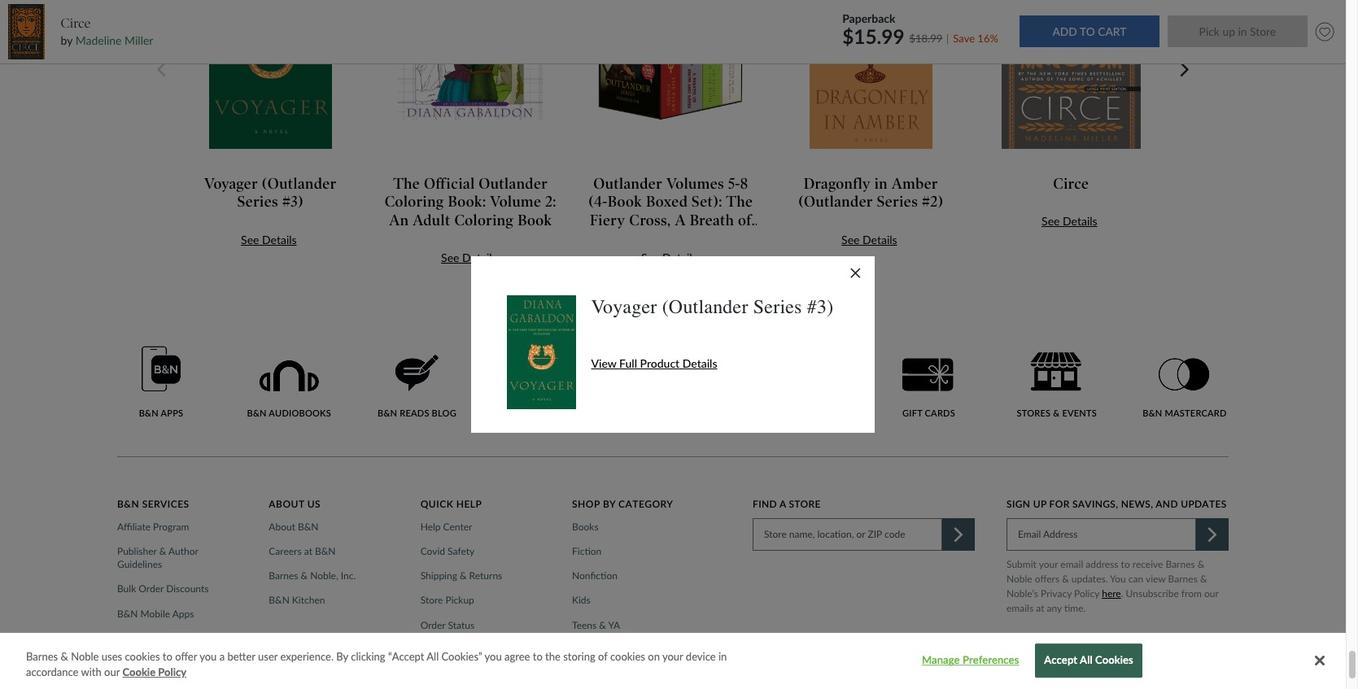 Task type: vqa. For each thing, say whether or not it's contained in the screenshot.
a in the Barnes & Noble Uses Cookies To Offer You A Better User Experience. By Clicking "Accept All Cookies" You Agree To The Storing Of Cookies On Your Device In Accordance With Our
yes



Task type: locate. For each thing, give the bounding box(es) containing it.
policy down offer
[[158, 666, 186, 679]]

b&n mastercard link
[[1141, 358, 1229, 419]]

to up the 'you'
[[1121, 558, 1130, 570]]

your inside submit your email address to receive barnes & noble offers & updates. you can view barnes & noble's privacy policy
[[1039, 558, 1058, 570]]

& inside the teens & ya link
[[599, 619, 606, 631]]

product right full
[[640, 357, 680, 371]]

ya
[[608, 619, 620, 631]]

cookies right of
[[610, 650, 645, 663]]

store pickup link
[[420, 594, 479, 608]]

& inside the stores & events link
[[1053, 408, 1060, 419]]

you right offer
[[200, 650, 217, 663]]

nonfiction
[[572, 570, 618, 582]]

our right from
[[1204, 588, 1219, 600]]

product recalls
[[420, 644, 486, 656]]

see details link inside the official outlander coloring book: volume 2: an adult coloring book option
[[441, 251, 497, 265]]

to left "the"
[[533, 650, 543, 663]]

store down shipping
[[420, 594, 443, 607]]

b&n reads blog link
[[373, 355, 461, 419]]

order status link
[[420, 619, 480, 632]]

manage
[[922, 654, 960, 667]]

1 vertical spatial #3)
[[807, 296, 834, 318]]

about b&n link
[[269, 521, 324, 534]]

about for about us
[[269, 498, 305, 510]]

circe option
[[974, 0, 1175, 267]]

1 horizontal spatial #3)
[[807, 296, 834, 318]]

all inside button
[[1080, 654, 1093, 667]]

details inside dragonfly in amber (outlander series #2) option
[[863, 233, 897, 247]]

0 vertical spatial in
[[875, 175, 888, 193]]

0 horizontal spatial your
[[662, 650, 683, 663]]

help down quick
[[420, 521, 441, 533]]

1 horizontal spatial your
[[1039, 558, 1058, 570]]

the official outlander coloring book: volume 2: an adult coloring book option
[[374, 0, 574, 267]]

1 view details image from the left
[[208, 0, 333, 150]]

b&n for b&n mobile apps
[[117, 608, 138, 620]]

1 horizontal spatial order
[[420, 619, 446, 631]]

5 view details image from the left
[[1001, 0, 1142, 150]]

podcast
[[535, 408, 578, 419]]

0 horizontal spatial voyager
[[204, 175, 258, 193]]

policy inside privacy alert dialog
[[158, 666, 186, 679]]

series
[[237, 193, 279, 211], [877, 193, 918, 211], [753, 296, 802, 318]]

2 you from the left
[[485, 650, 502, 663]]

at
[[304, 545, 312, 558], [1036, 602, 1044, 614]]

0 horizontal spatial policy
[[158, 666, 186, 679]]

in left "amber" on the right top
[[875, 175, 888, 193]]

b&n for b&n membership
[[117, 632, 138, 644]]

1 horizontal spatial at
[[1036, 602, 1044, 614]]

& inside "barnes & noble uses cookies to offer you a better user experience. by clicking "accept all cookies" you agree to the storing of cookies on your device in accordance with our"
[[61, 650, 68, 663]]

our inside "barnes & noble uses cookies to offer you a better user experience. by clicking "accept all cookies" you agree to the storing of cookies on your device in accordance with our"
[[104, 666, 120, 679]]

1 horizontal spatial product
[[640, 357, 680, 371]]

a left 'better'
[[219, 650, 225, 663]]

2 about from the top
[[269, 521, 295, 533]]

circe image
[[8, 4, 45, 59]]

barnes up accordance
[[26, 650, 58, 663]]

1 vertical spatial circe
[[1053, 175, 1089, 193]]

3 view details image from the left
[[598, 0, 744, 121]]

on
[[648, 650, 660, 663]]

view details image inside outlander volumes 5-8 (4-book boxed set): the fiery cross, a breath of snow and ashes, an echo in the bone, written in my own heart's blood option
[[598, 0, 744, 121]]

2 horizontal spatial (outlander
[[798, 193, 873, 211]]

1 vertical spatial in
[[719, 650, 727, 663]]

& for shipping & returns
[[460, 570, 467, 582]]

receive
[[1133, 558, 1163, 570]]

a right find
[[780, 498, 786, 510]]

careers at b&n link
[[269, 545, 341, 559]]

store pickup
[[420, 594, 474, 607]]

0 horizontal spatial noble
[[71, 650, 99, 663]]

mastercard
[[1165, 408, 1227, 419]]

madeline
[[75, 33, 122, 47]]

see inside voyager (outlander series #3) option
[[241, 233, 259, 247]]

0 horizontal spatial #3)
[[282, 193, 304, 211]]

order
[[139, 583, 164, 595], [420, 619, 446, 631]]

2 cookies from the left
[[610, 650, 645, 663]]

coloring
[[385, 193, 444, 211], [454, 212, 514, 229]]

see for the official outlander coloring book: volume 2: an adult coloring book
[[441, 251, 459, 265]]

you
[[200, 650, 217, 663], [485, 650, 502, 663]]

email
[[1061, 558, 1083, 570]]

miller
[[125, 33, 153, 47]]

our down the 'uses'
[[104, 666, 120, 679]]

b&n inside 'link'
[[378, 408, 397, 419]]

to
[[1121, 558, 1130, 570], [163, 650, 172, 663], [533, 650, 543, 663]]

1 horizontal spatial circe
[[1053, 175, 1089, 193]]

1 about from the top
[[269, 498, 305, 510]]

product down order status
[[420, 644, 454, 656]]

ebooks link
[[572, 644, 609, 657]]

about up careers
[[269, 521, 295, 533]]

outlander volumes 5-8 (4-book boxed set): the fiery cross, a breath of snow and ashes, an echo in the bone, written in my own heart's blood option
[[574, 0, 774, 267]]

& inside "barnes & noble, inc." link
[[301, 570, 308, 582]]

view details image inside circe option
[[1001, 0, 1142, 150]]

0 horizontal spatial product
[[420, 644, 454, 656]]

fiction
[[572, 545, 602, 558]]

voyager (outlander series #3) option
[[174, 0, 374, 267]]

view details image inside the official outlander coloring book: volume 2: an adult coloring book option
[[397, 0, 544, 121]]

&
[[1053, 408, 1060, 419], [159, 545, 166, 558], [1198, 558, 1205, 570], [301, 570, 308, 582], [460, 570, 467, 582], [1062, 573, 1069, 585], [1200, 573, 1207, 585], [599, 619, 606, 631], [61, 650, 68, 663]]

see details link for voyager (outlander series #3)
[[241, 233, 297, 247]]

your up the 'offers'
[[1039, 558, 1058, 570]]

policy inside submit your email address to receive barnes & noble offers & updates. you can view barnes & noble's privacy policy
[[1074, 588, 1100, 600]]

quick help
[[420, 498, 482, 510]]

in right device
[[719, 650, 727, 663]]

0 horizontal spatial our
[[104, 666, 120, 679]]

1 horizontal spatial a
[[780, 498, 786, 510]]

stores & events
[[1017, 408, 1097, 419]]

view details image inside voyager (outlander series #3) option
[[208, 0, 333, 150]]

about
[[269, 498, 305, 510], [269, 521, 295, 533]]

see details inside dragonfly in amber (outlander series #2) option
[[842, 233, 897, 247]]

uses
[[102, 650, 122, 663]]

us
[[1053, 662, 1067, 675]]

see inside dragonfly in amber (outlander series #2) option
[[842, 233, 860, 247]]

view details image
[[208, 0, 333, 150], [397, 0, 544, 121], [598, 0, 744, 121], [809, 0, 933, 150], [1001, 0, 1142, 150]]

2 view details image from the left
[[397, 0, 544, 121]]

circe inside option
[[1053, 175, 1089, 193]]

coloring down book:
[[454, 212, 514, 229]]

clicking
[[351, 650, 385, 663]]

1 vertical spatial our
[[104, 666, 120, 679]]

1 vertical spatial (outlander
[[798, 193, 873, 211]]

your right on
[[662, 650, 683, 663]]

1 vertical spatial noble
[[71, 650, 99, 663]]

cookie policy link
[[122, 665, 186, 681]]

0 horizontal spatial voyager (outlander series #3) link
[[184, 175, 357, 212]]

1 horizontal spatial store
[[789, 498, 821, 510]]

see
[[1042, 214, 1060, 228], [241, 233, 259, 247], [842, 233, 860, 247], [441, 251, 459, 265], [641, 251, 660, 265]]

1 vertical spatial policy
[[158, 666, 186, 679]]

view details image for voyager
[[208, 0, 333, 150]]

1 horizontal spatial in
[[875, 175, 888, 193]]

1 horizontal spatial series
[[753, 296, 802, 318]]

author
[[168, 545, 198, 558]]

0 horizontal spatial order
[[139, 583, 164, 595]]

(outlander
[[262, 175, 337, 193], [798, 193, 873, 211], [662, 296, 748, 318]]

noble up with
[[71, 650, 99, 663]]

1 horizontal spatial (outlander
[[662, 296, 748, 318]]

0 horizontal spatial series
[[237, 193, 279, 211]]

b&n for b&n kitchen
[[269, 594, 290, 607]]

0 vertical spatial product
[[640, 357, 680, 371]]

0 horizontal spatial all
[[427, 650, 439, 663]]

barnes & noble, inc. link
[[269, 570, 361, 583]]

1 vertical spatial order
[[420, 619, 446, 631]]

teens
[[572, 619, 597, 631]]

help center link
[[420, 521, 477, 534]]

teens & ya
[[572, 619, 620, 631]]

1 vertical spatial help
[[420, 521, 441, 533]]

(outlander inside dragonfly in amber (outlander series #2)
[[798, 193, 873, 211]]

1 vertical spatial voyager (outlander series #3) link
[[591, 296, 851, 319]]

0 vertical spatial voyager (outlander series #3) link
[[184, 175, 357, 212]]

circe inside circe by madeline miller
[[61, 15, 91, 31]]

1 vertical spatial a
[[219, 650, 225, 663]]

0 vertical spatial at
[[304, 545, 312, 558]]

.
[[1121, 588, 1124, 600]]

1 vertical spatial voyager
[[591, 296, 657, 318]]

see details inside circe option
[[1042, 214, 1098, 228]]

about up about b&n
[[269, 498, 305, 510]]

1 horizontal spatial our
[[1204, 588, 1219, 600]]

policy down updates.
[[1074, 588, 1100, 600]]

& for stores & events
[[1053, 408, 1060, 419]]

0 vertical spatial your
[[1039, 558, 1058, 570]]

1 vertical spatial about
[[269, 521, 295, 533]]

gift
[[903, 408, 923, 419]]

coloring down the
[[385, 193, 444, 211]]

volume
[[490, 193, 541, 211]]

see details link inside voyager (outlander series #3) option
[[241, 233, 297, 247]]

see details link inside dragonfly in amber (outlander series #2) option
[[842, 233, 897, 247]]

accept
[[1044, 654, 1078, 667]]

1 horizontal spatial you
[[485, 650, 502, 663]]

help up center
[[456, 498, 482, 510]]

at right careers
[[304, 545, 312, 558]]

details inside circe option
[[1063, 214, 1098, 228]]

nonfiction link
[[572, 570, 622, 583]]

in inside dragonfly in amber (outlander series #2)
[[875, 175, 888, 193]]

details for dragonfly in amber (outlander series #2)
[[863, 233, 897, 247]]

$15.99
[[842, 24, 905, 48]]

order inside order status link
[[420, 619, 446, 631]]

b&n podcast link
[[501, 361, 589, 419]]

0 vertical spatial a
[[780, 498, 786, 510]]

0 vertical spatial voyager
[[204, 175, 258, 193]]

1 vertical spatial your
[[662, 650, 683, 663]]

0 horizontal spatial in
[[719, 650, 727, 663]]

b&n mastercard
[[1143, 408, 1227, 419]]

the official outlander coloring book: volume 2: an adult coloring book
[[385, 175, 557, 229]]

see inside circe option
[[1042, 214, 1060, 228]]

0 vertical spatial our
[[1204, 588, 1219, 600]]

cookies up the cookie
[[125, 650, 160, 663]]

0 horizontal spatial you
[[200, 650, 217, 663]]

see details link inside circe option
[[1042, 214, 1098, 228]]

order left status
[[420, 619, 446, 631]]

0 horizontal spatial to
[[163, 650, 172, 663]]

(outlander inside the voyager (outlander series #3)
[[262, 175, 337, 193]]

see details inside the official outlander coloring book: volume 2: an adult coloring book option
[[441, 251, 497, 265]]

you
[[1110, 573, 1126, 585]]

1 horizontal spatial cookies
[[610, 650, 645, 663]]

help
[[456, 498, 482, 510], [420, 521, 441, 533]]

details inside voyager (outlander series #3) option
[[262, 233, 297, 247]]

1 horizontal spatial all
[[1080, 654, 1093, 667]]

a inside "barnes & noble uses cookies to offer you a better user experience. by clicking "accept all cookies" you agree to the storing of cookies on your device in accordance with our"
[[219, 650, 225, 663]]

order inside bulk order discounts link
[[139, 583, 164, 595]]

& inside publisher & author guidelines
[[159, 545, 166, 558]]

details inside the official outlander coloring book: volume 2: an adult coloring book option
[[462, 251, 497, 265]]

program
[[153, 521, 189, 533]]

1 vertical spatial at
[[1036, 602, 1044, 614]]

1 horizontal spatial help
[[456, 498, 482, 510]]

1 horizontal spatial policy
[[1074, 588, 1100, 600]]

all right "accept
[[427, 650, 439, 663]]

dragonfly in amber (outlander series #2) link
[[785, 175, 957, 212]]

b&n for b&n reads blog
[[378, 408, 397, 419]]

you left agree
[[485, 650, 502, 663]]

see details for the official outlander coloring book: volume 2: an adult coloring book
[[441, 251, 497, 265]]

0 horizontal spatial coloring
[[385, 193, 444, 211]]

0 vertical spatial order
[[139, 583, 164, 595]]

1 horizontal spatial coloring
[[454, 212, 514, 229]]

in
[[875, 175, 888, 193], [719, 650, 727, 663]]

status
[[448, 619, 475, 631]]

0 horizontal spatial (outlander
[[262, 175, 337, 193]]

see details inside voyager (outlander series #3) option
[[241, 233, 297, 247]]

voyager (outlander series #3) inside voyager (outlander series #3) option
[[204, 175, 337, 211]]

store right find
[[789, 498, 821, 510]]

shipping
[[420, 570, 457, 582]]

an
[[389, 212, 409, 229]]

your inside "barnes & noble uses cookies to offer you a better user experience. by clicking "accept all cookies" you agree to the storing of cookies on your device in accordance with our"
[[662, 650, 683, 663]]

gift cards
[[903, 408, 955, 419]]

all inside "barnes & noble uses cookies to offer you a better user experience. by clicking "accept all cookies" you agree to the storing of cookies on your device in accordance with our"
[[427, 650, 439, 663]]

voyager inside the voyager (outlander series #3)
[[204, 175, 258, 193]]

0 vertical spatial (outlander
[[262, 175, 337, 193]]

the
[[393, 175, 420, 193]]

0 horizontal spatial a
[[219, 650, 225, 663]]

cookies"
[[442, 650, 482, 663]]

0 horizontal spatial voyager (outlander series #3)
[[204, 175, 337, 211]]

see details link for dragonfly in amber (outlander series #2)
[[842, 233, 897, 247]]

see inside the official outlander coloring book: volume 2: an adult coloring book option
[[441, 251, 459, 265]]

bulk
[[117, 583, 136, 595]]

at right emails
[[1036, 602, 1044, 614]]

& inside shipping & returns link
[[460, 570, 467, 582]]

details for circe
[[1063, 214, 1098, 228]]

order right 'bulk'
[[139, 583, 164, 595]]

0 vertical spatial about
[[269, 498, 305, 510]]

4 view details image from the left
[[809, 0, 933, 150]]

to down membership
[[163, 650, 172, 663]]

0 vertical spatial #3)
[[282, 193, 304, 211]]

the
[[545, 650, 561, 663]]

view details image inside dragonfly in amber (outlander series #2) option
[[809, 0, 933, 150]]

2 horizontal spatial series
[[877, 193, 918, 211]]

our
[[1204, 588, 1219, 600], [104, 666, 120, 679]]

0 horizontal spatial help
[[420, 521, 441, 533]]

see details
[[1042, 214, 1098, 228], [241, 233, 297, 247], [842, 233, 897, 247], [441, 251, 497, 265], [641, 251, 697, 265]]

0 vertical spatial policy
[[1074, 588, 1100, 600]]

see details link
[[1042, 214, 1098, 228], [241, 233, 297, 247], [842, 233, 897, 247], [441, 251, 497, 265], [641, 251, 697, 265]]

0 horizontal spatial cookies
[[125, 650, 160, 663]]

& for barnes & noble uses cookies to offer you a better user experience. by clicking "accept all cookies" you agree to the storing of cookies on your device in accordance with our
[[61, 650, 68, 663]]

None submit
[[1020, 16, 1160, 48], [1168, 16, 1308, 48], [1020, 16, 1160, 48], [1168, 16, 1308, 48]]

details inside outlander volumes 5-8 (4-book boxed set): the fiery cross, a breath of snow and ashes, an echo in the bone, written in my own heart's blood option
[[662, 251, 697, 265]]

0 vertical spatial voyager (outlander series #3)
[[204, 175, 337, 211]]

mastercard
[[140, 657, 189, 669]]

about b&n
[[269, 521, 319, 533]]

apps
[[161, 408, 183, 419]]

2 horizontal spatial to
[[1121, 558, 1130, 570]]

0 vertical spatial noble
[[1007, 573, 1032, 585]]

all right accept
[[1080, 654, 1093, 667]]

follow
[[1008, 662, 1051, 675]]

0 vertical spatial store
[[789, 498, 821, 510]]

0 horizontal spatial circe
[[61, 15, 91, 31]]

events
[[1062, 408, 1097, 419]]

reads
[[400, 408, 429, 419]]

0 horizontal spatial at
[[304, 545, 312, 558]]

0 horizontal spatial store
[[420, 594, 443, 607]]

noble inside "barnes & noble uses cookies to offer you a better user experience. by clicking "accept all cookies" you agree to the storing of cookies on your device in accordance with our"
[[71, 650, 99, 663]]

0 vertical spatial circe
[[61, 15, 91, 31]]

1 horizontal spatial noble
[[1007, 573, 1032, 585]]

& for publisher & author guidelines
[[159, 545, 166, 558]]

#3)
[[282, 193, 304, 211], [807, 296, 834, 318]]

can
[[1129, 573, 1144, 585]]

noble down submit
[[1007, 573, 1032, 585]]

1 vertical spatial voyager (outlander series #3)
[[591, 296, 834, 318]]

barnes inside "barnes & noble uses cookies to offer you a better user experience. by clicking "accept all cookies" you agree to the storing of cookies on your device in accordance with our"
[[26, 650, 58, 663]]

see inside outlander volumes 5-8 (4-book boxed set): the fiery cross, a breath of snow and ashes, an echo in the bone, written in my own heart's blood option
[[641, 251, 660, 265]]



Task type: describe. For each thing, give the bounding box(es) containing it.
ebooks
[[572, 644, 604, 656]]

shop by category
[[572, 498, 673, 510]]

see for circe
[[1042, 214, 1060, 228]]

discounts
[[166, 583, 209, 595]]

b&n for b&n mastercard
[[117, 657, 138, 669]]

in inside "barnes & noble uses cookies to offer you a better user experience. by clicking "accept all cookies" you agree to the storing of cookies on your device in accordance with our"
[[719, 650, 727, 663]]

and
[[1156, 498, 1178, 510]]

full
[[619, 357, 637, 371]]

center
[[443, 521, 472, 533]]

add to wishlist image
[[1312, 19, 1338, 45]]

submit your email address to receive barnes & noble offers & updates. you can view barnes & noble's privacy policy
[[1007, 558, 1207, 600]]

b&n membership link
[[117, 632, 199, 645]]

paperback
[[842, 11, 896, 25]]

& for teens & ya
[[599, 619, 606, 631]]

b&n for b&n audiobooks
[[247, 408, 267, 419]]

b&n podcast
[[512, 408, 578, 419]]

device
[[686, 650, 716, 663]]

manage preferences
[[922, 654, 1019, 667]]

covid
[[420, 545, 445, 558]]

books
[[572, 521, 599, 533]]

dragonfly in amber (outlander series #2)
[[798, 175, 944, 211]]

barnes & noble, inc.
[[269, 570, 356, 582]]

madeline miller link
[[75, 33, 153, 47]]

#2)
[[922, 193, 944, 211]]

follow us
[[1008, 662, 1067, 675]]

barnes down careers
[[269, 570, 298, 582]]

accordance
[[26, 666, 78, 679]]

barnes up from
[[1168, 573, 1198, 585]]

b&n services
[[117, 498, 189, 510]]

see for dragonfly in amber (outlander series #2)
[[842, 233, 860, 247]]

series inside the voyager (outlander series #3)
[[237, 193, 279, 211]]

b&n audiobooks
[[247, 408, 331, 419]]

any time.
[[1047, 602, 1086, 614]]

covid safety link
[[420, 545, 480, 559]]

1 you from the left
[[200, 650, 217, 663]]

see details link inside outlander volumes 5-8 (4-book boxed set): the fiery cross, a breath of snow and ashes, an echo in the bone, written in my own heart's blood option
[[641, 251, 697, 265]]

shipping & returns
[[420, 570, 502, 582]]

careers at b&n
[[269, 545, 336, 558]]

circe for circe
[[1053, 175, 1089, 193]]

1 vertical spatial store
[[420, 594, 443, 607]]

at inside . unsubscribe from our emails at                         any time.
[[1036, 602, 1044, 614]]

offers
[[1035, 573, 1060, 585]]

details for the official outlander coloring book: volume 2: an adult coloring book
[[462, 251, 497, 265]]

manage preferences button
[[920, 645, 1021, 677]]

view details image for dragonfly
[[809, 0, 933, 150]]

view details image for the
[[397, 0, 544, 121]]

dragonfly
[[804, 175, 871, 193]]

publisher & author guidelines link
[[117, 545, 247, 572]]

0 vertical spatial help
[[456, 498, 482, 510]]

affiliate
[[117, 521, 151, 533]]

barnes up view
[[1166, 558, 1195, 570]]

by
[[61, 33, 73, 47]]

2 vertical spatial (outlander
[[662, 296, 748, 318]]

b&n for b&n apps
[[139, 408, 159, 419]]

for
[[1050, 498, 1070, 510]]

apps
[[172, 608, 194, 620]]

b&n for b&n services
[[117, 498, 139, 510]]

updates
[[1181, 498, 1227, 510]]

$15.99 $18.99
[[842, 24, 943, 48]]

see details inside outlander volumes 5-8 (4-book boxed set): the fiery cross, a breath of snow and ashes, an echo in the bone, written in my own heart's blood option
[[641, 251, 697, 265]]

& for barnes & noble, inc.
[[301, 570, 308, 582]]

about us
[[269, 498, 321, 510]]

b&n kitchen link
[[269, 594, 330, 608]]

see details link for circe
[[1042, 214, 1098, 228]]

1 horizontal spatial voyager (outlander series #3) link
[[591, 296, 851, 319]]

view full product details
[[591, 357, 717, 371]]

our inside . unsubscribe from our emails at                         any time.
[[1204, 588, 1219, 600]]

official
[[424, 175, 475, 193]]

of
[[598, 650, 608, 663]]

b&n for b&n mastercard
[[1143, 408, 1163, 419]]

b&n apps
[[139, 408, 183, 419]]

2:
[[545, 193, 557, 211]]

b&n for b&n podcast
[[512, 408, 532, 419]]

see details for circe
[[1042, 214, 1098, 228]]

see details for dragonfly in amber (outlander series #2)
[[842, 233, 897, 247]]

blog
[[432, 408, 456, 419]]

affiliate program link
[[117, 521, 194, 534]]

. unsubscribe from our emails at                         any time.
[[1007, 588, 1219, 614]]

1 vertical spatial product
[[420, 644, 454, 656]]

voyager (outlander series #3) image
[[507, 296, 576, 410]]

details for voyager (outlander series #3)
[[262, 233, 297, 247]]

dragonfly in amber (outlander series #2) option
[[774, 0, 974, 267]]

pickup
[[446, 594, 474, 607]]

book:
[[448, 193, 486, 211]]

see for voyager (outlander series #3)
[[241, 233, 259, 247]]

book
[[518, 212, 552, 229]]

see details link for the official outlander coloring book: volume 2: an adult coloring book
[[441, 251, 497, 265]]

kids
[[572, 594, 591, 607]]

submit
[[1007, 558, 1037, 570]]

b&n mobile apps link
[[117, 608, 199, 621]]

sign up for savings, news, and updates
[[1007, 498, 1227, 510]]

services
[[142, 498, 189, 510]]

series inside dragonfly in amber (outlander series #2)
[[877, 193, 918, 211]]

storing
[[563, 650, 596, 663]]

from
[[1182, 588, 1202, 600]]

1 cookies from the left
[[125, 650, 160, 663]]

circe by madeline miller
[[61, 15, 153, 47]]

privacy alert dialog
[[0, 633, 1346, 689]]

1 horizontal spatial voyager (outlander series #3)
[[591, 296, 834, 318]]

up
[[1033, 498, 1047, 510]]

news,
[[1121, 498, 1153, 510]]

agree
[[505, 650, 530, 663]]

1 horizontal spatial to
[[533, 650, 543, 663]]

circe for circe by madeline miller
[[61, 15, 91, 31]]

better
[[227, 650, 255, 663]]

b&n mastercard
[[117, 657, 189, 669]]

noble's
[[1007, 588, 1038, 600]]

updates.
[[1072, 573, 1108, 585]]

view full product details link
[[591, 356, 717, 372]]

noble inside submit your email address to receive barnes & noble offers & updates. you can view barnes & noble's privacy policy
[[1007, 573, 1032, 585]]

b&n reads blog
[[378, 408, 456, 419]]

adult
[[413, 212, 451, 229]]

about for about b&n
[[269, 521, 295, 533]]

1 horizontal spatial voyager
[[591, 296, 657, 318]]

covid safety
[[420, 545, 475, 558]]

experience.
[[280, 650, 334, 663]]

savings,
[[1073, 498, 1118, 510]]

cookie policy
[[122, 666, 186, 679]]

noble, inc.
[[310, 570, 356, 582]]

see details for voyager (outlander series #3)
[[241, 233, 297, 247]]

to inside submit your email address to receive barnes & noble offers & updates. you can view barnes & noble's privacy policy
[[1121, 558, 1130, 570]]

#3) inside the voyager (outlander series #3)
[[282, 193, 304, 211]]

membership
[[140, 632, 194, 644]]

b&n mastercard link
[[117, 657, 194, 670]]

cards
[[925, 408, 955, 419]]

careers
[[269, 545, 302, 558]]

find a store
[[753, 498, 821, 510]]

order status
[[420, 619, 475, 631]]

preferences
[[963, 654, 1019, 667]]

here
[[1102, 588, 1121, 600]]



